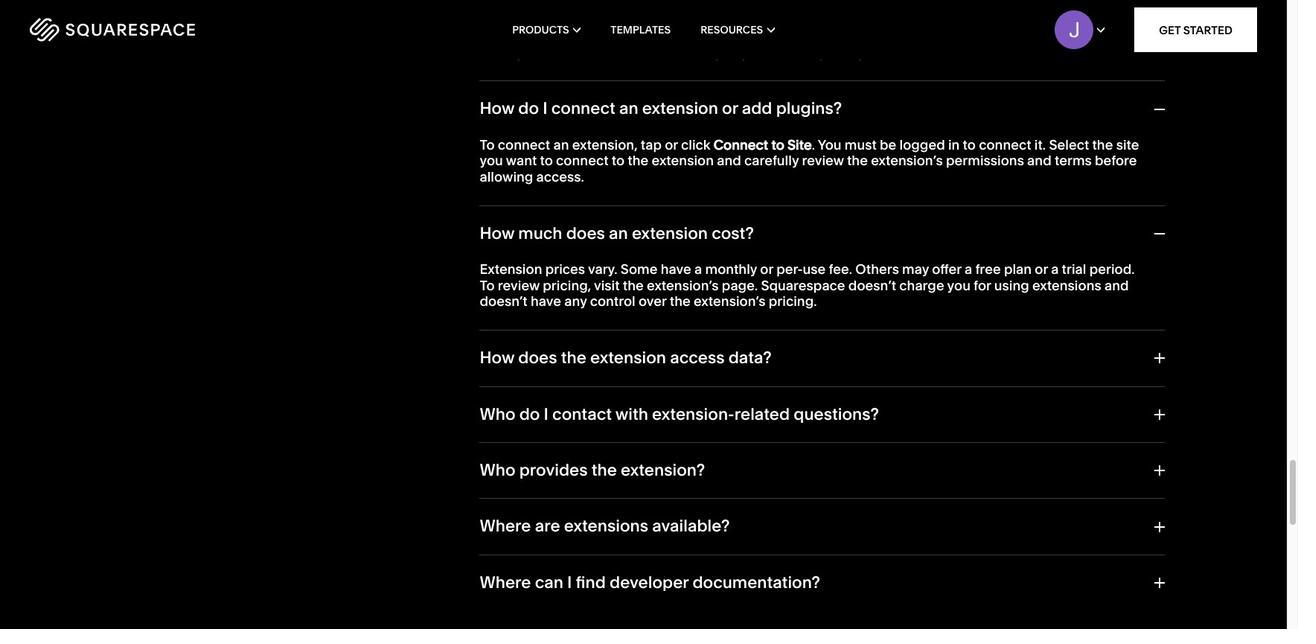 Task type: vqa. For each thing, say whether or not it's contained in the screenshot.
çimen 'image'
no



Task type: locate. For each thing, give the bounding box(es) containing it.
0 horizontal spatial have
[[531, 293, 562, 310]]

using
[[995, 277, 1030, 294]]

get
[[1160, 23, 1181, 37]]

review left pricing,
[[498, 277, 540, 294]]

extension's
[[871, 152, 943, 169], [647, 277, 719, 294], [694, 293, 766, 310]]

who provides the extension?
[[480, 460, 705, 480]]

0 vertical spatial show answer image
[[1153, 353, 1165, 364]]

1 vertical spatial who
[[480, 460, 516, 480]]

show answer image
[[1153, 410, 1165, 420], [1153, 522, 1165, 532]]

review
[[802, 152, 844, 169], [498, 277, 540, 294]]

or left add
[[722, 99, 739, 119]]

the down how do i connect an extension or add plugins?
[[628, 152, 649, 169]]

over
[[639, 293, 667, 310]]

connect
[[625, 44, 678, 61], [552, 99, 616, 119], [498, 136, 551, 153], [980, 136, 1032, 153], [556, 152, 609, 169]]

contact
[[553, 404, 612, 424]]

1 vertical spatial find
[[576, 573, 606, 593]]

0 vertical spatial have
[[661, 261, 692, 278]]

0 vertical spatial to
[[480, 136, 495, 153]]

0 vertical spatial you
[[517, 44, 540, 61]]

free
[[976, 261, 1002, 278]]

3 show answer image from the top
[[1153, 578, 1165, 588]]

0 vertical spatial where
[[480, 516, 531, 537]]

doesn't
[[849, 277, 897, 294], [480, 293, 528, 310]]

i left contact
[[544, 404, 549, 424]]

and down templates
[[598, 44, 622, 61]]

show answer image for data?
[[1153, 353, 1165, 364]]

developer
[[610, 573, 689, 593]]

0 vertical spatial can
[[544, 44, 567, 61]]

1 vertical spatial i
[[544, 404, 549, 424]]

can down products
[[544, 44, 567, 61]]

where for where can i find developer documentation?
[[480, 573, 531, 593]]

the right the provides
[[592, 460, 617, 480]]

extension left is
[[528, 28, 590, 45]]

or right plan
[[1036, 261, 1049, 278]]

i for connect
[[543, 99, 548, 119]]

do up want
[[519, 99, 539, 119]]

connect inside yes, an extension is the squarespace equivalent of a plugin, add-on, or app. instead of visiting an app store you can find and connect third-party tools on squarespace extensions.
[[625, 44, 678, 61]]

extensions down who provides the extension?
[[564, 516, 649, 537]]

you left want
[[480, 152, 503, 169]]

extension?
[[621, 460, 705, 480]]

2 show answer image from the top
[[1153, 522, 1165, 532]]

add
[[742, 99, 773, 119]]

the right is
[[606, 28, 627, 45]]

how for how much does an extension cost?
[[480, 223, 515, 243]]

extension down how do i connect an extension or add plugins?
[[652, 152, 714, 169]]

an up "access."
[[554, 136, 569, 153]]

have right some
[[661, 261, 692, 278]]

i
[[543, 99, 548, 119], [544, 404, 549, 424], [568, 573, 572, 593]]

and right the click
[[717, 152, 742, 169]]

2 vertical spatial i
[[568, 573, 572, 593]]

or right "tap"
[[665, 136, 678, 153]]

0 vertical spatial i
[[543, 99, 548, 119]]

or left per-
[[761, 261, 774, 278]]

extensions inside the extension prices vary. some have a monthly or per-use fee. others may offer a free plan or a trial period. to review pricing, visit the extension's page. squarespace doesn't charge you for using extensions and doesn't have any control over the extension's pricing.
[[1033, 277, 1102, 294]]

select
[[1050, 136, 1090, 153]]

0 vertical spatial who
[[480, 404, 516, 424]]

1 horizontal spatial of
[[1012, 28, 1025, 45]]

related
[[735, 404, 790, 424]]

2 to from the top
[[480, 277, 495, 294]]

have left the any at the left of page
[[531, 293, 562, 310]]

extension
[[528, 28, 590, 45], [643, 99, 719, 119], [652, 152, 714, 169], [632, 223, 708, 243], [591, 348, 667, 368]]

0 vertical spatial how
[[480, 99, 515, 119]]

app
[[1095, 28, 1122, 45]]

1 vertical spatial extensions
[[564, 516, 649, 537]]

i up "access."
[[543, 99, 548, 119]]

do for how
[[519, 99, 539, 119]]

fee.
[[829, 261, 853, 278]]

to
[[772, 136, 785, 153], [963, 136, 976, 153], [540, 152, 553, 169], [612, 152, 625, 169]]

i for find
[[568, 573, 572, 593]]

1 vertical spatial where
[[480, 573, 531, 593]]

offer
[[933, 261, 962, 278]]

have
[[661, 261, 692, 278], [531, 293, 562, 310]]

2 how from the top
[[480, 223, 515, 243]]

or inside yes, an extension is the squarespace equivalent of a plugin, add-on, or app. instead of visiting an app store you can find and connect third-party tools on squarespace extensions.
[[914, 28, 927, 45]]

the right you
[[848, 152, 868, 169]]

you left for
[[948, 277, 971, 294]]

click
[[682, 136, 711, 153]]

1 vertical spatial have
[[531, 293, 562, 310]]

0 vertical spatial find
[[570, 44, 595, 61]]

find down where are extensions available?
[[576, 573, 606, 593]]

to inside the extension prices vary. some have a monthly or per-use fee. others may offer a free plan or a trial period. to review pricing, visit the extension's page. squarespace doesn't charge you for using extensions and doesn't have any control over the extension's pricing.
[[480, 277, 495, 294]]

2 vertical spatial show answer image
[[1153, 578, 1165, 588]]

1 horizontal spatial extensions
[[1033, 277, 1102, 294]]

connect down templates
[[625, 44, 678, 61]]

how
[[480, 99, 515, 119], [480, 223, 515, 243], [480, 348, 515, 368]]

available?
[[653, 516, 730, 537]]

and right trial at the top right of the page
[[1105, 277, 1129, 294]]

show answer image for where are extensions available?
[[1153, 522, 1165, 532]]

an up vary.
[[609, 223, 628, 243]]

who for who provides the extension?
[[480, 460, 516, 480]]

1 vertical spatial to
[[480, 277, 495, 294]]

how for how does the extension access data?
[[480, 348, 515, 368]]

2 horizontal spatial you
[[948, 277, 971, 294]]

terms
[[1055, 152, 1092, 169]]

extension up with
[[591, 348, 667, 368]]

the inside yes, an extension is the squarespace equivalent of a plugin, add-on, or app. instead of visiting an app store you can find and connect third-party tools on squarespace extensions.
[[606, 28, 627, 45]]

of left visiting on the right of page
[[1012, 28, 1025, 45]]

find left templates link
[[570, 44, 595, 61]]

0 horizontal spatial review
[[498, 277, 540, 294]]

2 who from the top
[[480, 460, 516, 480]]

1 to from the top
[[480, 136, 495, 153]]

can inside yes, an extension is the squarespace equivalent of a plugin, add-on, or app. instead of visiting an app store you can find and connect third-party tools on squarespace extensions.
[[544, 44, 567, 61]]

squarespace logo link
[[30, 18, 275, 42]]

1 show answer image from the top
[[1153, 410, 1165, 420]]

1 vertical spatial review
[[498, 277, 540, 294]]

you down products
[[517, 44, 540, 61]]

a right the on
[[804, 28, 811, 45]]

to
[[480, 136, 495, 153], [480, 277, 495, 294]]

can
[[544, 44, 567, 61], [535, 573, 564, 593]]

connect left it.
[[980, 136, 1032, 153]]

0 vertical spatial show answer image
[[1153, 410, 1165, 420]]

0 vertical spatial extensions
[[1033, 277, 1102, 294]]

who
[[480, 404, 516, 424], [480, 460, 516, 480]]

add-
[[861, 28, 891, 45]]

1 who from the top
[[480, 404, 516, 424]]

1 where from the top
[[480, 516, 531, 537]]

extension's inside . you must be logged in to connect it. select the site you want to connect to the extension and carefully review the extension's permissions and terms before allowing access.
[[871, 152, 943, 169]]

a left trial at the top right of the page
[[1052, 261, 1059, 278]]

do left contact
[[520, 404, 540, 424]]

0 vertical spatial do
[[519, 99, 539, 119]]

1 vertical spatial do
[[520, 404, 540, 424]]

1 show answer image from the top
[[1153, 353, 1165, 364]]

or
[[914, 28, 927, 45], [722, 99, 739, 119], [665, 136, 678, 153], [761, 261, 774, 278], [1036, 261, 1049, 278]]

instead
[[961, 28, 1009, 45]]

others
[[856, 261, 900, 278]]

2 where from the top
[[480, 573, 531, 593]]

you inside . you must be logged in to connect it. select the site you want to connect to the extension and carefully review the extension's permissions and terms before allowing access.
[[480, 152, 503, 169]]

does up contact
[[519, 348, 558, 368]]

can down are
[[535, 573, 564, 593]]

do
[[519, 99, 539, 119], [520, 404, 540, 424]]

where
[[480, 516, 531, 537], [480, 573, 531, 593]]

review inside . you must be logged in to connect it. select the site you want to connect to the extension and carefully review the extension's permissions and terms before allowing access.
[[802, 152, 844, 169]]

to left site
[[772, 136, 785, 153]]

0 vertical spatial review
[[802, 152, 844, 169]]

1 horizontal spatial doesn't
[[849, 277, 897, 294]]

2 vertical spatial you
[[948, 277, 971, 294]]

where are extensions available?
[[480, 516, 730, 537]]

plugins?
[[777, 99, 843, 119]]

connect right want
[[556, 152, 609, 169]]

the
[[606, 28, 627, 45], [1093, 136, 1114, 153], [628, 152, 649, 169], [848, 152, 868, 169], [623, 277, 644, 294], [670, 293, 691, 310], [561, 348, 587, 368], [592, 460, 617, 480]]

0 horizontal spatial doesn't
[[480, 293, 528, 310]]

i down where are extensions available?
[[568, 573, 572, 593]]

where for where are extensions available?
[[480, 516, 531, 537]]

does up vary.
[[567, 223, 605, 243]]

find
[[570, 44, 595, 61], [576, 573, 606, 593]]

trial
[[1063, 261, 1087, 278]]

1 vertical spatial how
[[480, 223, 515, 243]]

or right on,
[[914, 28, 927, 45]]

1 vertical spatial does
[[519, 348, 558, 368]]

1 horizontal spatial does
[[567, 223, 605, 243]]

the right visit on the left top
[[623, 277, 644, 294]]

1 how from the top
[[480, 99, 515, 119]]

2 vertical spatial how
[[480, 348, 515, 368]]

0 horizontal spatial you
[[480, 152, 503, 169]]

to right in
[[963, 136, 976, 153]]

show answer image for documentation?
[[1153, 578, 1165, 588]]

where can i find developer documentation?
[[480, 573, 821, 593]]

a
[[804, 28, 811, 45], [695, 261, 703, 278], [965, 261, 973, 278], [1052, 261, 1059, 278]]

show answer image
[[1153, 353, 1165, 364], [1153, 466, 1165, 476], [1153, 578, 1165, 588]]

a left monthly
[[695, 261, 703, 278]]

prices
[[546, 261, 585, 278]]

and inside yes, an extension is the squarespace equivalent of a plugin, add-on, or app. instead of visiting an app store you can find and connect third-party tools on squarespace extensions.
[[598, 44, 622, 61]]

1 horizontal spatial review
[[802, 152, 844, 169]]

2 show answer image from the top
[[1153, 466, 1165, 476]]

extensions right plan
[[1033, 277, 1102, 294]]

are
[[535, 516, 561, 537]]

get started link
[[1135, 7, 1258, 52]]

review left must at the top right of the page
[[802, 152, 844, 169]]

find inside yes, an extension is the squarespace equivalent of a plugin, add-on, or app. instead of visiting an app store you can find and connect third-party tools on squarespace extensions.
[[570, 44, 595, 61]]

1 vertical spatial show answer image
[[1153, 522, 1165, 532]]

you inside the extension prices vary. some have a monthly or per-use fee. others may offer a free plan or a trial period. to review pricing, visit the extension's page. squarespace doesn't charge you for using extensions and doesn't have any control over the extension's pricing.
[[948, 277, 971, 294]]

templates
[[611, 23, 671, 36]]

charge
[[900, 277, 945, 294]]

1 horizontal spatial you
[[517, 44, 540, 61]]

before
[[1096, 152, 1138, 169]]

and
[[598, 44, 622, 61], [717, 152, 742, 169], [1028, 152, 1052, 169], [1105, 277, 1129, 294]]

1 vertical spatial show answer image
[[1153, 466, 1165, 476]]

doesn't left 'may'
[[849, 277, 897, 294]]

1 vertical spatial you
[[480, 152, 503, 169]]

of right tools
[[788, 28, 801, 45]]

does
[[567, 223, 605, 243], [519, 348, 558, 368]]

doesn't down extension
[[480, 293, 528, 310]]

be
[[880, 136, 897, 153]]

an
[[509, 28, 525, 45], [1077, 28, 1092, 45], [620, 99, 639, 119], [554, 136, 569, 153], [609, 223, 628, 243]]

i for contact
[[544, 404, 549, 424]]

extension's left in
[[871, 152, 943, 169]]

started
[[1184, 23, 1233, 37]]

0 horizontal spatial of
[[788, 28, 801, 45]]

1 vertical spatial can
[[535, 573, 564, 593]]

3 how from the top
[[480, 348, 515, 368]]

. you must be logged in to connect it. select the site you want to connect to the extension and carefully review the extension's permissions and terms before allowing access.
[[480, 136, 1140, 185]]

hide answer image
[[1153, 104, 1165, 114]]

it.
[[1035, 136, 1047, 153]]



Task type: describe. For each thing, give the bounding box(es) containing it.
extension's down monthly
[[694, 293, 766, 310]]

an right yes,
[[509, 28, 525, 45]]

get started
[[1160, 23, 1233, 37]]

and left terms
[[1028, 152, 1052, 169]]

any
[[565, 293, 587, 310]]

equivalent
[[718, 28, 785, 45]]

and inside the extension prices vary. some have a monthly or per-use fee. others may offer a free plan or a trial period. to review pricing, visit the extension's page. squarespace doesn't charge you for using extensions and doesn't have any control over the extension's pricing.
[[1105, 277, 1129, 294]]

.
[[812, 136, 816, 153]]

pricing.
[[769, 293, 817, 310]]

per-
[[777, 261, 803, 278]]

a inside yes, an extension is the squarespace equivalent of a plugin, add-on, or app. instead of visiting an app store you can find and connect third-party tools on squarespace extensions.
[[804, 28, 811, 45]]

a left free
[[965, 261, 973, 278]]

store
[[480, 44, 514, 61]]

to connect an extension, tap or click connect to site
[[480, 136, 812, 153]]

vary.
[[588, 261, 618, 278]]

resources button
[[701, 0, 775, 60]]

is
[[593, 28, 603, 45]]

carefully
[[745, 152, 799, 169]]

show answer image for who do i contact with extension-related questions?
[[1153, 410, 1165, 420]]

must
[[845, 136, 877, 153]]

party
[[716, 44, 749, 61]]

site
[[1117, 136, 1140, 153]]

app.
[[930, 28, 958, 45]]

for
[[974, 277, 992, 294]]

visit
[[594, 277, 620, 294]]

yes, an extension is the squarespace equivalent of a plugin, add-on, or app. instead of visiting an app store you can find and connect third-party tools on squarespace extensions.
[[480, 28, 1122, 61]]

how do i connect an extension or add plugins?
[[480, 99, 843, 119]]

on,
[[891, 28, 911, 45]]

access
[[670, 348, 725, 368]]

to right want
[[540, 152, 553, 169]]

extension's left page.
[[647, 277, 719, 294]]

squarespace logo image
[[30, 18, 195, 42]]

provides
[[520, 460, 588, 480]]

extension,
[[572, 136, 638, 153]]

hide answer image
[[1153, 229, 1165, 239]]

0 horizontal spatial does
[[519, 348, 558, 368]]

0 vertical spatial does
[[567, 223, 605, 243]]

extension inside . you must be logged in to connect it. select the site you want to connect to the extension and carefully review the extension's permissions and terms before allowing access.
[[652, 152, 714, 169]]

0 horizontal spatial extensions
[[564, 516, 649, 537]]

use
[[803, 261, 826, 278]]

cost?
[[712, 223, 754, 243]]

extensions.
[[894, 44, 966, 61]]

products
[[513, 23, 570, 36]]

in
[[949, 136, 960, 153]]

extension up some
[[632, 223, 708, 243]]

pricing,
[[543, 277, 592, 294]]

plan
[[1005, 261, 1032, 278]]

want
[[506, 152, 537, 169]]

to left "tap"
[[612, 152, 625, 169]]

permissions
[[947, 152, 1025, 169]]

extension-
[[652, 404, 735, 424]]

how does the extension access data?
[[480, 348, 772, 368]]

squarespace inside the extension prices vary. some have a monthly or per-use fee. others may offer a free plan or a trial period. to review pricing, visit the extension's page. squarespace doesn't charge you for using extensions and doesn't have any control over the extension's pricing.
[[761, 277, 846, 294]]

the left site
[[1093, 136, 1114, 153]]

allowing
[[480, 168, 534, 185]]

products button
[[513, 0, 581, 60]]

monthly
[[706, 261, 758, 278]]

connect up allowing
[[498, 136, 551, 153]]

extension inside yes, an extension is the squarespace equivalent of a plugin, add-on, or app. instead of visiting an app store you can find and connect third-party tools on squarespace extensions.
[[528, 28, 590, 45]]

who for who do i contact with extension-related questions?
[[480, 404, 516, 424]]

logged
[[900, 136, 946, 153]]

yes,
[[480, 28, 506, 45]]

plugin,
[[814, 28, 858, 45]]

templates link
[[611, 0, 671, 60]]

an left app
[[1077, 28, 1092, 45]]

who do i contact with extension-related questions?
[[480, 404, 880, 424]]

the right 'over'
[[670, 293, 691, 310]]

the down the any at the left of page
[[561, 348, 587, 368]]

you
[[818, 136, 842, 153]]

third-
[[681, 44, 716, 61]]

extension prices vary. some have a monthly or per-use fee. others may offer a free plan or a trial period. to review pricing, visit the extension's page. squarespace doesn't charge you for using extensions and doesn't have any control over the extension's pricing.
[[480, 261, 1136, 310]]

you inside yes, an extension is the squarespace equivalent of a plugin, add-on, or app. instead of visiting an app store you can find and connect third-party tools on squarespace extensions.
[[517, 44, 540, 61]]

data?
[[729, 348, 772, 368]]

tools
[[752, 44, 784, 61]]

extension up the click
[[643, 99, 719, 119]]

access.
[[537, 168, 585, 185]]

an up to connect an extension, tap or click connect to site
[[620, 99, 639, 119]]

questions?
[[794, 404, 880, 424]]

review inside the extension prices vary. some have a monthly or per-use fee. others may offer a free plan or a trial period. to review pricing, visit the extension's page. squarespace doesn't charge you for using extensions and doesn't have any control over the extension's pricing.
[[498, 277, 540, 294]]

2 of from the left
[[1012, 28, 1025, 45]]

how for how do i connect an extension or add plugins?
[[480, 99, 515, 119]]

do for who
[[520, 404, 540, 424]]

1 of from the left
[[788, 28, 801, 45]]

on
[[787, 44, 803, 61]]

period.
[[1090, 261, 1136, 278]]

visiting
[[1028, 28, 1074, 45]]

some
[[621, 261, 658, 278]]

documentation?
[[693, 573, 821, 593]]

page.
[[722, 277, 758, 294]]

with
[[616, 404, 649, 424]]

control
[[590, 293, 636, 310]]

much
[[519, 223, 563, 243]]

resources
[[701, 23, 764, 36]]

extension
[[480, 261, 543, 278]]

site
[[788, 136, 812, 153]]

connect up "extension,"
[[552, 99, 616, 119]]

may
[[903, 261, 930, 278]]

connect
[[714, 136, 769, 153]]

1 horizontal spatial have
[[661, 261, 692, 278]]

how much does an extension cost?
[[480, 223, 754, 243]]

tap
[[641, 136, 662, 153]]



